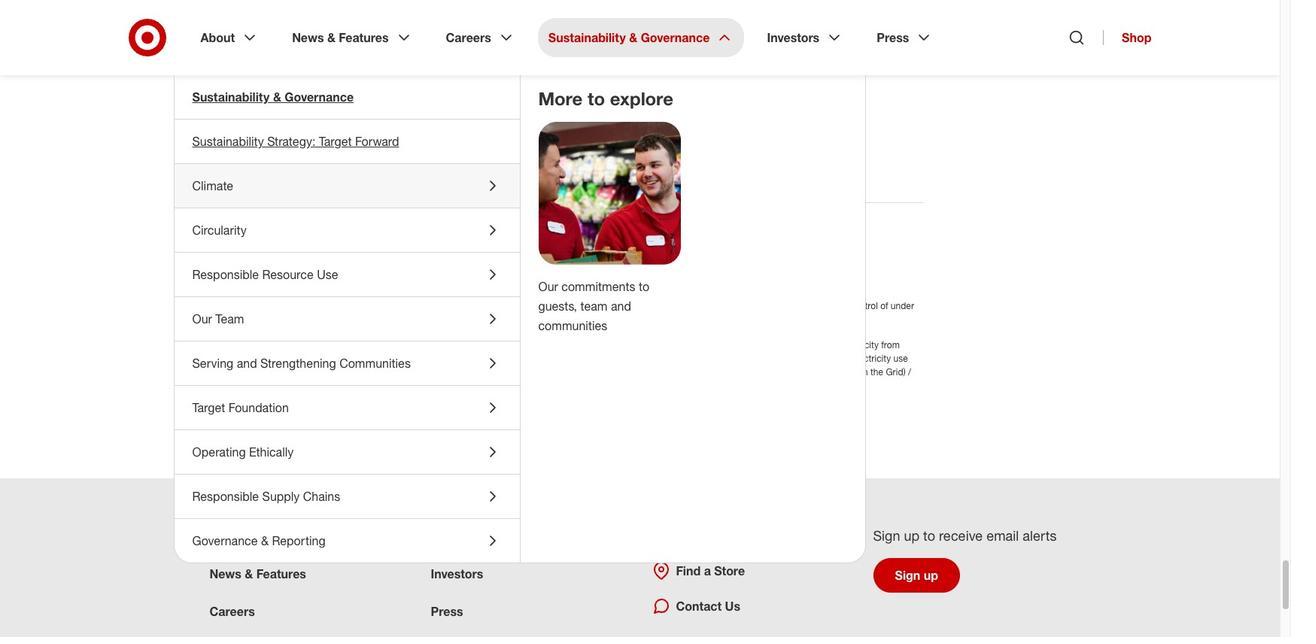 Task type: vqa. For each thing, say whether or not it's contained in the screenshot.
location
no



Task type: describe. For each thing, give the bounding box(es) containing it.
%
[[590, 366, 598, 378]]

press link for investors link for the topmost news & features link
[[866, 18, 944, 57]]

sustainable apparel coalition (sac)
[[357, 41, 562, 56]]

our team
[[192, 312, 244, 327]]

sign for sign up
[[895, 568, 920, 583]]

operations
[[703, 300, 746, 311]]

wildlife
[[393, 167, 435, 182]]

we inside 1 metrics for renewable energy consumption and scope 1 and 2 is for domestic (u.s.) operations that we have operational control of under the climate registry general reporting protocol,
[[767, 300, 778, 311]]

about link for bottom news & features link
[[210, 529, 244, 544]]

& for bottom news & features link
[[245, 567, 253, 582]]

resource
[[262, 267, 314, 282]]

nature
[[382, 72, 420, 87]]

investors for bottom news & features link
[[431, 567, 483, 582]]

the nature conservancy link
[[357, 72, 523, 87]]

governance & reporting
[[192, 533, 325, 549]]

world resources institute (wri) link
[[357, 135, 558, 150]]

both
[[716, 339, 734, 351]]

news & features for bottom news & features link
[[210, 567, 306, 582]]

the nature conservancy
[[357, 72, 505, 87]]

press for the topmost news & features link
[[877, 30, 909, 45]]

target left the forward
[[319, 134, 352, 149]]

serving and strengthening communities link
[[174, 342, 520, 385]]

responsible for responsible resource use
[[192, 267, 259, 282]]

(sac)
[[530, 41, 562, 56]]

circularity link
[[174, 208, 520, 252]]

electricity left grid)
[[819, 366, 859, 378]]

forward
[[355, 134, 399, 149]]

unfccc
[[357, 104, 409, 119]]

circularity
[[192, 223, 247, 238]]

electricity inside s operations, we evaluate both the amount of renewable electricity from target
[[840, 339, 879, 351]]

sustainable apparel coalition (sac) link
[[357, 41, 580, 56]]

' for '
[[492, 366, 493, 378]]

conservancy
[[424, 72, 499, 87]]

operations,
[[618, 339, 663, 351]]

to
[[365, 339, 374, 351]]

3 renewable from the left
[[772, 366, 816, 378]]

climate inside climate link
[[192, 178, 233, 193]]

our commitments to guests, team and communities
[[538, 279, 649, 333]]

2 renewable from the left
[[639, 366, 683, 378]]

contact us
[[676, 599, 740, 614]]

sign up link
[[873, 558, 960, 593]]

sustainability strategy: target forward link
[[174, 120, 520, 163]]

investors link for bottom news & features link
[[431, 567, 483, 582]]

operational
[[802, 300, 847, 311]]

goods
[[455, 406, 481, 417]]

more to explore
[[538, 87, 673, 110]]

ethically
[[249, 445, 294, 460]]

our team link
[[174, 297, 520, 341]]

use
[[894, 353, 908, 364]]

have
[[781, 300, 800, 311]]

to right compared
[[788, 353, 796, 364]]

renewable down protocol, at the left
[[489, 339, 531, 351]]

institute
[[458, 135, 505, 150]]

=
[[601, 366, 606, 378]]

goods and services
[[453, 406, 534, 417]]

fashion
[[412, 104, 457, 119]]

and up with the exception of
[[593, 300, 608, 311]]

general
[[444, 314, 476, 325]]

1 renewable from the left
[[500, 366, 545, 378]]

our for our team
[[192, 312, 212, 327]]

team
[[215, 312, 244, 327]]

coalition
[[475, 41, 527, 56]]

shop
[[1122, 30, 1152, 45]]

that
[[748, 300, 764, 311]]

electricity down the 2 to calculate the percentage of renewable electricity in target
[[503, 353, 542, 364]]

electricity down 'evaluate'
[[673, 353, 712, 364]]

two target team members smiling in the grocery department image
[[538, 122, 681, 265]]

1 vertical spatial sustainability & governance link
[[174, 75, 520, 119]]

2 to calculate the percentage of renewable electricity in target
[[357, 339, 609, 351]]

investors link for the topmost news & features link
[[757, 18, 854, 57]]

more
[[538, 87, 583, 110]]

0 vertical spatial sustainability & governance link
[[538, 18, 745, 57]]

compared
[[744, 353, 785, 364]]

services
[[501, 406, 534, 417]]

grid.
[[569, 353, 587, 364]]

store
[[714, 564, 745, 579]]

calculate
[[376, 339, 412, 351]]

evaluate
[[680, 339, 713, 351]]

responsible resource use
[[192, 267, 338, 282]]

target inside s operations, we evaluate both the amount of renewable electricity from target
[[357, 353, 382, 364]]

communities
[[538, 318, 607, 333]]

energy
[[455, 300, 482, 311]]

0 vertical spatial news & features link
[[282, 18, 423, 57]]

guests,
[[538, 299, 577, 314]]

action
[[623, 104, 660, 119]]

world wildlife fund (wwf) link
[[357, 167, 526, 182]]

2 for from the left
[[627, 300, 638, 311]]

renewable inside s operations, we evaluate both the amount of renewable electricity from target
[[795, 339, 837, 351]]

target down serving
[[192, 400, 225, 415]]

the up projects
[[415, 339, 428, 351]]

renewable down operations,
[[629, 353, 671, 364]]

use
[[317, 267, 338, 282]]

commitments
[[562, 279, 635, 294]]

governance & reporting link
[[174, 519, 520, 563]]

email
[[987, 527, 1019, 544]]

contact us link
[[652, 597, 740, 615]]

s renewable electricity % = (target renewable electricity projects + renewable electricity in the grid) / target electricity use.
[[357, 366, 911, 391]]

the inside s renewable electricity % = (target renewable electricity projects + renewable electricity in the grid) / target electricity use.
[[871, 366, 883, 378]]

of right percentage
[[479, 339, 487, 351]]

responsible resource use link
[[174, 253, 520, 296]]

of down domestic at the top of the page
[[636, 314, 644, 325]]

sustainability for sustainability & governance "link" to the top
[[548, 30, 626, 45]]

' for ' s projects and the renewable electricity in the grid. this total renewable electricity is then compared to target
[[382, 353, 383, 364]]

contact
[[676, 599, 722, 614]]

target right compared
[[798, 353, 823, 364]]

climate link
[[174, 164, 520, 208]]

sign up
[[895, 568, 938, 583]]

s for amount
[[611, 339, 615, 351]]

registry
[[408, 314, 441, 325]]

and up protocol, at the left
[[540, 300, 555, 311]]

s down calculate
[[383, 353, 388, 364]]

s for following
[[825, 353, 829, 364]]

industry
[[460, 104, 507, 119]]

grid)
[[886, 366, 906, 378]]

& for the topmost news & features link
[[327, 30, 336, 45]]

communities
[[339, 356, 411, 371]]

to right on
[[588, 87, 605, 110]]

serving and strengthening communities
[[192, 356, 411, 371]]

& for sustainability & governance "link" to the top
[[629, 30, 637, 45]]

governance inside 'governance & reporting' link
[[192, 533, 258, 549]]

sustainability for sustainability strategy: target forward link
[[192, 134, 264, 149]]

explore
[[610, 87, 673, 110]]

fund
[[438, 167, 467, 182]]

& for the bottommost sustainability & governance "link"
[[512, 529, 520, 544]]

target inside s renewable electricity % = (target renewable electricity projects + renewable electricity in the grid) / target electricity use.
[[357, 380, 382, 391]]

from
[[881, 339, 900, 351]]

1 vertical spatial news & features link
[[210, 567, 306, 582]]

site navigation element
[[0, 0, 1291, 637]]

projects
[[728, 366, 761, 378]]

responsible supply chains
[[192, 489, 340, 504]]

alerts
[[1023, 527, 1057, 544]]

apparel
[[428, 41, 472, 56]]

find a store
[[676, 564, 745, 579]]

strategy:
[[267, 134, 316, 149]]

the inside s total electricity use per the following equation: target
[[373, 366, 386, 378]]



Task type: locate. For each thing, give the bounding box(es) containing it.
of inside s operations, we evaluate both the amount of renewable electricity from target
[[785, 339, 793, 351]]

1 horizontal spatial 1
[[585, 300, 590, 311]]

renewable
[[500, 366, 545, 378], [639, 366, 683, 378], [772, 366, 816, 378]]

& for 'governance & reporting' link
[[261, 533, 269, 549]]

1 horizontal spatial careers link
[[435, 18, 526, 57]]

2 inside 1 metrics for renewable energy consumption and scope 1 and 2 is for domestic (u.s.) operations that we have operational control of under the climate registry general reporting protocol,
[[611, 300, 616, 311]]

in up grid.
[[575, 339, 582, 351]]

news & features inside site navigation element
[[292, 30, 389, 45]]

in left grid)
[[861, 366, 868, 378]]

1 horizontal spatial our
[[538, 279, 558, 294]]

1 horizontal spatial investors link
[[757, 18, 854, 57]]

' down calculate
[[382, 353, 383, 364]]

0 vertical spatial careers link
[[435, 18, 526, 57]]

we inside s operations, we evaluate both the amount of renewable electricity from target
[[665, 339, 677, 351]]

s down operational
[[825, 353, 829, 364]]

up down sign up to receive email alerts
[[924, 568, 938, 583]]

about for the topmost news & features link
[[201, 30, 235, 45]]

sign down sign up to receive email alerts
[[895, 568, 920, 583]]

2 responsible from the top
[[192, 489, 259, 504]]

1 vertical spatial sustainability & governance
[[192, 90, 354, 105]]

1 horizontal spatial for
[[627, 300, 638, 311]]

2 horizontal spatial renewable
[[772, 366, 816, 378]]

sustainability & governance link
[[538, 18, 745, 57], [174, 75, 520, 119], [431, 529, 592, 544]]

0 vertical spatial responsible
[[192, 267, 259, 282]]

(wwf)
[[470, 167, 508, 182]]

following
[[388, 366, 424, 378]]

' down the 2 to calculate the percentage of renewable electricity in target
[[492, 366, 493, 378]]

1 left metrics
[[357, 300, 362, 311]]

target inside s total electricity use per the following equation: target
[[467, 366, 492, 378]]

the up then
[[737, 339, 750, 351]]

press inside site navigation element
[[877, 30, 909, 45]]

sustainable
[[357, 41, 424, 56]]

1 for from the left
[[397, 300, 408, 311]]

is inside 1 metrics for renewable energy consumption and scope 1 and 2 is for domestic (u.s.) operations that we have operational control of under the climate registry general reporting protocol,
[[618, 300, 625, 311]]

news & features for the topmost news & features link
[[292, 30, 389, 45]]

0 vertical spatial features
[[339, 30, 389, 45]]

2 total from the left
[[832, 353, 849, 364]]

our
[[538, 279, 558, 294], [192, 312, 212, 327]]

0 horizontal spatial reporting
[[272, 533, 325, 549]]

electricity down following
[[384, 380, 424, 391]]

careers link for bottom news & features link
[[210, 604, 255, 619]]

news & features link up nature
[[282, 18, 423, 57]]

0 horizontal spatial features
[[256, 567, 306, 582]]

the down percentage
[[443, 353, 456, 364]]

investors for the topmost news & features link
[[767, 30, 820, 45]]

careers inside site navigation element
[[446, 30, 491, 45]]

world down unfccc on the top left of page
[[357, 135, 390, 150]]

operating ethically
[[192, 445, 294, 460]]

2 vertical spatial climate
[[375, 314, 406, 325]]

s inside s total electricity use per the following equation: target
[[825, 353, 829, 364]]

in inside s renewable electricity % = (target renewable electricity projects + renewable electricity in the grid) / target electricity use.
[[861, 366, 868, 378]]

1 vertical spatial features
[[256, 567, 306, 582]]

s down the 2 to calculate the percentage of renewable electricity in target
[[493, 366, 498, 378]]

1 vertical spatial world
[[357, 167, 390, 182]]

0 vertical spatial sustainability & governance
[[548, 30, 710, 45]]

meet our partners region
[[357, 0, 923, 184]]

0 horizontal spatial careers
[[210, 604, 255, 619]]

renewable up registry
[[410, 300, 452, 311]]

1 horizontal spatial features
[[339, 30, 389, 45]]

1 horizontal spatial reporting
[[478, 314, 518, 325]]

for right metrics
[[397, 300, 408, 311]]

projects
[[390, 353, 423, 364]]

amount
[[752, 339, 783, 351]]

climate right on
[[576, 104, 620, 119]]

find
[[676, 564, 701, 579]]

2 horizontal spatial climate
[[576, 104, 620, 119]]

1 horizontal spatial is
[[715, 353, 721, 364]]

operating
[[192, 445, 246, 460]]

up for sign up
[[924, 568, 938, 583]]

0 horizontal spatial for
[[397, 300, 408, 311]]

0 vertical spatial press
[[877, 30, 909, 45]]

the inside 1 metrics for renewable energy consumption and scope 1 and 2 is for domestic (u.s.) operations that we have operational control of under the climate registry general reporting protocol,
[[357, 314, 372, 325]]

1 horizontal spatial press link
[[866, 18, 944, 57]]

to left receive
[[923, 527, 935, 544]]

1 horizontal spatial investors
[[767, 30, 820, 45]]

the inside s operations, we evaluate both the amount of renewable electricity from target
[[737, 339, 750, 351]]

1 vertical spatial sign
[[895, 568, 920, 583]]

2 vertical spatial sustainability & governance link
[[431, 529, 592, 544]]

2 1 from the left
[[585, 300, 590, 311]]

our for our commitments to guests, team and communities
[[538, 279, 558, 294]]

and right serving
[[237, 356, 257, 371]]

percentage
[[430, 339, 476, 351]]

is left then
[[715, 353, 721, 364]]

1 vertical spatial up
[[924, 568, 938, 583]]

0 horizontal spatial in
[[544, 353, 551, 364]]

0 horizontal spatial is
[[618, 300, 625, 311]]

target down per
[[357, 380, 382, 391]]

our up 'guests,' at the left of page
[[538, 279, 558, 294]]

responsible for responsible supply chains
[[192, 489, 259, 504]]

1 vertical spatial investors
[[431, 567, 483, 582]]

1 horizontal spatial press
[[877, 30, 909, 45]]

sustainability & governance for sustainability & governance "link" to the top
[[548, 30, 710, 45]]

1 horizontal spatial renewable
[[639, 366, 683, 378]]

world wildlife fund (wwf)
[[357, 167, 508, 182]]

reporting inside 1 metrics for renewable energy consumption and scope 1 and 2 is for domestic (u.s.) operations that we have operational control of under the climate registry general reporting protocol,
[[478, 314, 518, 325]]

1 vertical spatial press link
[[431, 604, 463, 619]]

total up (target
[[609, 353, 626, 364]]

and right goods
[[484, 406, 499, 417]]

the left nature
[[357, 72, 378, 87]]

then
[[724, 353, 742, 364]]

the left grid)
[[871, 366, 883, 378]]

and up equation:
[[426, 353, 441, 364]]

charter
[[511, 104, 555, 119]]

2 up exception at the left of the page
[[611, 300, 616, 311]]

sustainability strategy: target forward
[[192, 134, 399, 149]]

world down the forward
[[357, 167, 390, 182]]

1 horizontal spatial careers
[[446, 30, 491, 45]]

serving
[[192, 356, 233, 371]]

news & features
[[292, 30, 389, 45], [210, 567, 306, 582]]

up up 'sign up'
[[904, 527, 920, 544]]

0 vertical spatial news & features
[[292, 30, 389, 45]]

1 vertical spatial 2
[[357, 339, 362, 351]]

s up ' s projects and the renewable electricity in the grid. this total renewable electricity is then compared to target
[[611, 339, 615, 351]]

1 responsible from the top
[[192, 267, 259, 282]]

0 vertical spatial climate
[[576, 104, 620, 119]]

/
[[908, 366, 911, 378]]

0 horizontal spatial press
[[431, 604, 463, 619]]

1 horizontal spatial we
[[767, 300, 778, 311]]

world for world wildlife fund (wwf)
[[357, 167, 390, 182]]

1 horizontal spatial news
[[292, 30, 324, 45]]

news & features down governance & reporting
[[210, 567, 306, 582]]

features for bottom news & features link
[[256, 567, 306, 582]]

resources
[[393, 135, 455, 150]]

features for the topmost news & features link
[[339, 30, 389, 45]]

total down operational
[[832, 353, 849, 364]]

features up nature
[[339, 30, 389, 45]]

1 vertical spatial careers
[[210, 604, 255, 619]]

we
[[767, 300, 778, 311], [665, 339, 677, 351]]

domestic
[[640, 300, 678, 311]]

0 vertical spatial investors link
[[757, 18, 854, 57]]

total
[[609, 353, 626, 364], [832, 353, 849, 364]]

press link
[[866, 18, 944, 57], [431, 604, 463, 619]]

world for world resources institute (wri)
[[357, 135, 390, 150]]

2 vertical spatial in
[[861, 366, 868, 378]]

about inside site navigation element
[[201, 30, 235, 45]]

sign up "sign up" "link"
[[873, 527, 900, 544]]

the left grid.
[[554, 353, 567, 364]]

up for sign up to receive email alerts
[[904, 527, 920, 544]]

0 vertical spatial we
[[767, 300, 778, 311]]

a
[[704, 564, 711, 579]]

1 horizontal spatial in
[[575, 339, 582, 351]]

electricity left from
[[840, 339, 879, 351]]

(wri)
[[508, 135, 540, 150]]

metrics
[[365, 300, 395, 311]]

the
[[357, 72, 378, 87], [357, 314, 372, 325]]

1 vertical spatial is
[[715, 353, 721, 364]]

1 vertical spatial the
[[357, 314, 372, 325]]

our commitments to guests, team and communities link
[[538, 279, 649, 333]]

up inside "link"
[[924, 568, 938, 583]]

0 horizontal spatial '
[[382, 353, 383, 364]]

news & features link down governance & reporting
[[210, 567, 306, 582]]

0 vertical spatial press link
[[866, 18, 944, 57]]

s for renewable
[[493, 366, 498, 378]]

0 vertical spatial '
[[382, 353, 383, 364]]

team
[[581, 299, 608, 314]]

features
[[339, 30, 389, 45], [256, 567, 306, 582]]

of inside 1 metrics for renewable energy consumption and scope 1 and 2 is for domestic (u.s.) operations that we have operational control of under the climate registry general reporting protocol,
[[880, 300, 888, 311]]

1 vertical spatial reporting
[[272, 533, 325, 549]]

target down the 2 to calculate the percentage of renewable electricity in target
[[467, 366, 492, 378]]

electricity
[[533, 339, 573, 351], [840, 339, 879, 351], [503, 353, 542, 364], [673, 353, 712, 364], [852, 353, 891, 364]]

2 left "to"
[[357, 339, 362, 351]]

climate down metrics
[[375, 314, 406, 325]]

2 vertical spatial sustainability & governance
[[431, 529, 592, 544]]

s total electricity use per the following equation: target
[[357, 353, 908, 378]]

with
[[559, 314, 576, 325]]

responsible down operating
[[192, 489, 259, 504]]

reporting
[[478, 314, 518, 325], [272, 533, 325, 549]]

climate up the circularity
[[192, 178, 233, 193]]

0 vertical spatial is
[[618, 300, 625, 311]]

is up exception at the left of the page
[[618, 300, 625, 311]]

chains
[[303, 489, 340, 504]]

2 the from the top
[[357, 314, 372, 325]]

1 right scope
[[585, 300, 590, 311]]

per
[[357, 366, 371, 378]]

0 vertical spatial about
[[201, 30, 235, 45]]

shop link
[[1103, 30, 1152, 45]]

to
[[588, 87, 605, 110], [639, 279, 649, 294], [788, 353, 796, 364], [923, 527, 935, 544]]

this
[[589, 353, 606, 364]]

careers
[[446, 30, 491, 45], [210, 604, 255, 619]]

to up domestic at the top of the page
[[639, 279, 649, 294]]

electricity down communities on the left
[[533, 339, 573, 351]]

electricity down 'evaluate'
[[686, 366, 726, 378]]

1 horizontal spatial climate
[[375, 314, 406, 325]]

1 total from the left
[[609, 353, 626, 364]]

renewable down operations,
[[639, 366, 683, 378]]

0 vertical spatial about link
[[190, 18, 269, 57]]

and up exception at the left of the page
[[611, 299, 631, 314]]

supply
[[262, 489, 300, 504]]

about link for the topmost news & features link
[[190, 18, 269, 57]]

world
[[357, 135, 390, 150], [357, 167, 390, 182]]

1 vertical spatial in
[[544, 353, 551, 364]]

1 vertical spatial about
[[210, 529, 244, 544]]

press link for bottom news & features link's investors link
[[431, 604, 463, 619]]

the down 'team'
[[578, 314, 591, 325]]

1 vertical spatial press
[[431, 604, 463, 619]]

1 world from the top
[[357, 135, 390, 150]]

1 horizontal spatial 2
[[611, 300, 616, 311]]

&
[[327, 30, 336, 45], [629, 30, 637, 45], [273, 90, 281, 105], [512, 529, 520, 544], [261, 533, 269, 549], [245, 567, 253, 582]]

of left under
[[880, 300, 888, 311]]

sign for sign up to receive email alerts
[[873, 527, 900, 544]]

electricity inside s total electricity use per the following equation: target
[[852, 353, 891, 364]]

0 vertical spatial investors
[[767, 30, 820, 45]]

0 horizontal spatial we
[[665, 339, 677, 351]]

s inside s operations, we evaluate both the amount of renewable electricity from target
[[611, 339, 615, 351]]

and inside our commitments to guests, team and communities
[[611, 299, 631, 314]]

in left grid.
[[544, 353, 551, 364]]

climate inside 'meet our partners' region
[[576, 104, 620, 119]]

0 horizontal spatial total
[[609, 353, 626, 364]]

sustainability for the bottommost sustainability & governance "link"
[[431, 529, 508, 544]]

0 vertical spatial the
[[357, 72, 378, 87]]

for up exception at the left of the page
[[627, 300, 638, 311]]

to inside our commitments to guests, team and communities
[[639, 279, 649, 294]]

protocol,
[[521, 314, 557, 325]]

target
[[319, 134, 352, 149], [585, 339, 609, 351], [357, 353, 382, 364], [798, 353, 823, 364], [467, 366, 492, 378], [357, 380, 382, 391], [192, 400, 225, 415]]

sign up to receive email alerts
[[873, 527, 1057, 544]]

0 vertical spatial sign
[[873, 527, 900, 544]]

total inside s total electricity use per the following equation: target
[[832, 353, 849, 364]]

1 vertical spatial responsible
[[192, 489, 259, 504]]

the down metrics
[[357, 314, 372, 325]]

about for bottom news & features link
[[210, 529, 244, 544]]

renewable up services
[[500, 366, 545, 378]]

the right per
[[373, 366, 386, 378]]

electricity down from
[[852, 353, 891, 364]]

0 vertical spatial in
[[575, 339, 582, 351]]

s
[[611, 339, 615, 351], [383, 353, 388, 364], [825, 353, 829, 364], [493, 366, 498, 378]]

investors
[[767, 30, 820, 45], [431, 567, 483, 582]]

1 vertical spatial careers link
[[210, 604, 255, 619]]

renewable
[[410, 300, 452, 311], [489, 339, 531, 351], [795, 339, 837, 351], [459, 353, 500, 364], [629, 353, 671, 364]]

1 vertical spatial news & features
[[210, 567, 306, 582]]

renewable right the +
[[772, 366, 816, 378]]

reporting inside site navigation element
[[272, 533, 325, 549]]

target foundation
[[192, 400, 289, 415]]

1 vertical spatial investors link
[[431, 567, 483, 582]]

responsible up team
[[192, 267, 259, 282]]

of right amount
[[785, 339, 793, 351]]

(u.s.)
[[680, 300, 700, 311]]

electricity
[[548, 366, 587, 378], [686, 366, 726, 378], [819, 366, 859, 378], [384, 380, 424, 391]]

0 vertical spatial careers
[[446, 30, 491, 45]]

1 vertical spatial climate
[[192, 178, 233, 193]]

on
[[558, 104, 573, 119]]

0 horizontal spatial investors
[[431, 567, 483, 582]]

0 horizontal spatial renewable
[[500, 366, 545, 378]]

climate inside 1 metrics for renewable energy consumption and scope 1 and 2 is for domestic (u.s.) operations that we have operational control of under the climate registry general reporting protocol,
[[375, 314, 406, 325]]

0 horizontal spatial climate
[[192, 178, 233, 193]]

1 vertical spatial '
[[492, 366, 493, 378]]

governance
[[641, 30, 710, 45], [285, 90, 354, 105], [523, 529, 592, 544], [192, 533, 258, 549]]

we left 'evaluate'
[[665, 339, 677, 351]]

news inside site navigation element
[[292, 30, 324, 45]]

0 horizontal spatial up
[[904, 527, 920, 544]]

careers link for the topmost news & features link
[[435, 18, 526, 57]]

1 horizontal spatial '
[[492, 366, 493, 378]]

0 vertical spatial news
[[292, 30, 324, 45]]

renewable down the 2 to calculate the percentage of renewable electricity in target
[[459, 353, 500, 364]]

0 horizontal spatial our
[[192, 312, 212, 327]]

(target
[[609, 366, 636, 378]]

features inside site navigation element
[[339, 30, 389, 45]]

the inside 'meet our partners' region
[[357, 72, 378, 87]]

0 vertical spatial our
[[538, 279, 558, 294]]

operating ethically link
[[174, 430, 520, 474]]

2 horizontal spatial in
[[861, 366, 868, 378]]

news & features link
[[282, 18, 423, 57], [210, 567, 306, 582]]

1 vertical spatial news
[[210, 567, 241, 582]]

renewable inside 1 metrics for renewable energy consumption and scope 1 and 2 is for domestic (u.s.) operations that we have operational control of under the climate registry general reporting protocol,
[[410, 300, 452, 311]]

the
[[578, 314, 591, 325], [415, 339, 428, 351], [737, 339, 750, 351], [443, 353, 456, 364], [554, 353, 567, 364], [373, 366, 386, 378], [871, 366, 883, 378]]

control
[[850, 300, 878, 311]]

our inside our commitments to guests, team and communities
[[538, 279, 558, 294]]

we right that
[[767, 300, 778, 311]]

1 vertical spatial our
[[192, 312, 212, 327]]

sign inside "sign up" "link"
[[895, 568, 920, 583]]

'
[[382, 353, 383, 364], [492, 366, 493, 378]]

target up this on the left bottom of page
[[585, 339, 609, 351]]

renewable down operational
[[795, 339, 837, 351]]

reporting down supply
[[272, 533, 325, 549]]

press for bottom news & features link
[[431, 604, 463, 619]]

our left team
[[192, 312, 212, 327]]

0 horizontal spatial 1
[[357, 300, 362, 311]]

0 vertical spatial 2
[[611, 300, 616, 311]]

responsible supply chains link
[[174, 475, 520, 518]]

' s projects and the renewable electricity in the grid. this total renewable electricity is then compared to target
[[382, 353, 823, 364]]

1 horizontal spatial total
[[832, 353, 849, 364]]

s inside s renewable electricity % = (target renewable electricity projects + renewable electricity in the grid) / target electricity use.
[[493, 366, 498, 378]]

1 the from the top
[[357, 72, 378, 87]]

1 horizontal spatial up
[[924, 568, 938, 583]]

electricity down grid.
[[548, 366, 587, 378]]

0 horizontal spatial news
[[210, 567, 241, 582]]

target down "to"
[[357, 353, 382, 364]]

0 horizontal spatial 2
[[357, 339, 362, 351]]

0 horizontal spatial press link
[[431, 604, 463, 619]]

scope
[[558, 300, 583, 311]]

0 vertical spatial world
[[357, 135, 390, 150]]

1 vertical spatial we
[[665, 339, 677, 351]]

1 1 from the left
[[357, 300, 362, 311]]

0 horizontal spatial investors link
[[431, 567, 483, 582]]

+
[[764, 366, 769, 378]]

news & features up nature
[[292, 30, 389, 45]]

investors inside site navigation element
[[767, 30, 820, 45]]

sustainability & governance for the bottommost sustainability & governance "link"
[[431, 529, 592, 544]]

and
[[611, 299, 631, 314], [540, 300, 555, 311], [593, 300, 608, 311], [426, 353, 441, 364], [237, 356, 257, 371], [484, 406, 499, 417]]

target foundation link
[[174, 386, 520, 430]]

2 world from the top
[[357, 167, 390, 182]]

reporting down consumption
[[478, 314, 518, 325]]

unfccc fashion industry charter on climate action
[[357, 104, 660, 119]]

1 vertical spatial about link
[[210, 529, 244, 544]]

0 horizontal spatial careers link
[[210, 604, 255, 619]]

features down governance & reporting
[[256, 567, 306, 582]]



